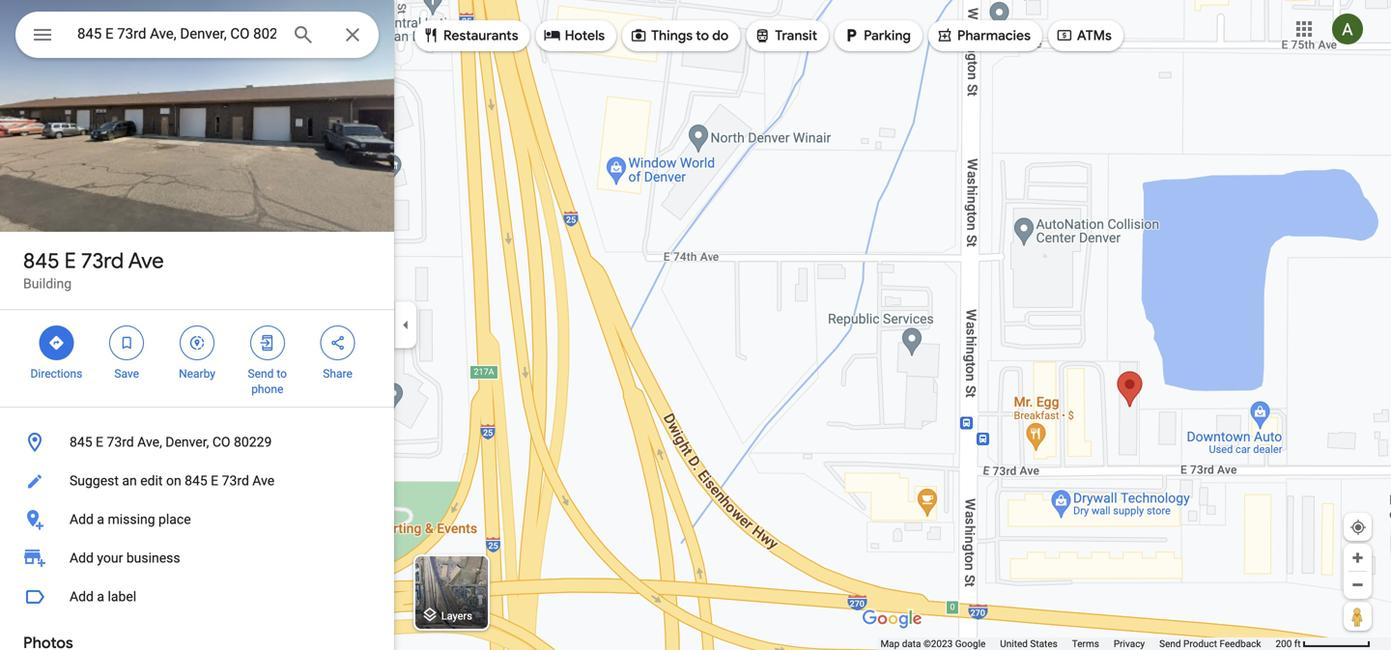 Task type: describe. For each thing, give the bounding box(es) containing it.
add a label button
[[0, 578, 394, 616]]

actions for 845 e 73rd ave region
[[0, 310, 394, 407]]

footer inside google maps element
[[881, 638, 1276, 650]]

a for missing
[[97, 512, 104, 528]]

2 horizontal spatial 845
[[185, 473, 207, 489]]


[[936, 25, 954, 46]]


[[544, 25, 561, 46]]

google
[[955, 638, 986, 650]]


[[754, 25, 771, 46]]

united states
[[1000, 638, 1058, 650]]

e for ave
[[64, 247, 76, 274]]

hotels
[[565, 27, 605, 44]]

845 e 73rd ave, denver, co 80229 button
[[0, 423, 394, 462]]


[[630, 25, 648, 46]]

845 for ave,
[[70, 434, 92, 450]]

suggest an edit on 845 e 73rd ave
[[70, 473, 275, 489]]

 pharmacies
[[936, 25, 1031, 46]]

terms button
[[1072, 638, 1099, 650]]

add a missing place button
[[0, 501, 394, 539]]


[[31, 21, 54, 49]]

transit
[[775, 27, 818, 44]]

 atms
[[1056, 25, 1112, 46]]

google maps element
[[0, 0, 1391, 650]]

ave,
[[137, 434, 162, 450]]

200
[[1276, 638, 1292, 650]]

share
[[323, 367, 353, 381]]

e for ave,
[[96, 434, 103, 450]]

data
[[902, 638, 921, 650]]

terms
[[1072, 638, 1099, 650]]

send for send to phone
[[248, 367, 274, 381]]

845 for ave
[[23, 247, 59, 274]]

add for add a missing place
[[70, 512, 94, 528]]


[[118, 332, 135, 354]]

200 ft
[[1276, 638, 1301, 650]]


[[259, 332, 276, 354]]

ft
[[1295, 638, 1301, 650]]

2 vertical spatial 73rd
[[222, 473, 249, 489]]

google account: angela cha  
(angela.cha@adept.ai) image
[[1332, 14, 1363, 45]]

show street view coverage image
[[1344, 602, 1372, 631]]

privacy button
[[1114, 638, 1145, 650]]

edit
[[140, 473, 163, 489]]


[[48, 332, 65, 354]]

map data ©2023 google
[[881, 638, 986, 650]]

layers
[[441, 610, 472, 622]]

 restaurants
[[422, 25, 519, 46]]

building
[[23, 276, 72, 292]]

ave inside button
[[252, 473, 275, 489]]

states
[[1030, 638, 1058, 650]]

send product feedback button
[[1160, 638, 1261, 650]]

add for add your business
[[70, 550, 94, 566]]

place
[[158, 512, 191, 528]]

zoom out image
[[1351, 578, 1365, 592]]

on
[[166, 473, 181, 489]]

co
[[212, 434, 231, 450]]

add your business link
[[0, 539, 394, 578]]

 transit
[[754, 25, 818, 46]]


[[329, 332, 346, 354]]

 button
[[15, 12, 70, 62]]

save
[[114, 367, 139, 381]]

845 e 73rd ave main content
[[0, 0, 394, 650]]

collapse side panel image
[[395, 315, 416, 336]]

add for add a label
[[70, 589, 94, 605]]

add a missing place
[[70, 512, 191, 528]]

missing
[[108, 512, 155, 528]]

845 e 73rd ave building
[[23, 247, 164, 292]]

product
[[1184, 638, 1217, 650]]

directions
[[30, 367, 82, 381]]



Task type: locate. For each thing, give the bounding box(es) containing it.
 things to do
[[630, 25, 729, 46]]

send for send product feedback
[[1160, 638, 1181, 650]]

0 vertical spatial e
[[64, 247, 76, 274]]

a left missing
[[97, 512, 104, 528]]

none field inside 845 e 73rd ave, denver, co 80229 field
[[77, 22, 276, 45]]

to left do
[[696, 27, 709, 44]]

0 vertical spatial 845
[[23, 247, 59, 274]]

2 vertical spatial add
[[70, 589, 94, 605]]

add a label
[[70, 589, 136, 605]]

to
[[696, 27, 709, 44], [277, 367, 287, 381]]

845
[[23, 247, 59, 274], [70, 434, 92, 450], [185, 473, 207, 489]]

73rd for ave,
[[107, 434, 134, 450]]

2 a from the top
[[97, 589, 104, 605]]

e up building
[[64, 247, 76, 274]]

zoom in image
[[1351, 551, 1365, 565]]

1 vertical spatial 73rd
[[107, 434, 134, 450]]

1 vertical spatial 845
[[70, 434, 92, 450]]

nearby
[[179, 367, 215, 381]]

0 horizontal spatial to
[[277, 367, 287, 381]]

2 horizontal spatial e
[[211, 473, 219, 489]]

suggest
[[70, 473, 119, 489]]

phone
[[251, 383, 283, 396]]

845 e 73rd ave, denver, co 80229
[[70, 434, 272, 450]]

73rd left ave,
[[107, 434, 134, 450]]

suggest an edit on 845 e 73rd ave button
[[0, 462, 394, 501]]

show your location image
[[1350, 519, 1367, 536]]


[[843, 25, 860, 46]]

atms
[[1077, 27, 1112, 44]]

1 vertical spatial a
[[97, 589, 104, 605]]

1 vertical spatial send
[[1160, 638, 1181, 650]]

845 E 73rd Ave, Denver, CO 80229 field
[[15, 12, 379, 58]]

a for label
[[97, 589, 104, 605]]

pharmacies
[[958, 27, 1031, 44]]

e down co
[[211, 473, 219, 489]]

1 horizontal spatial send
[[1160, 638, 1181, 650]]

united
[[1000, 638, 1028, 650]]

send to phone
[[248, 367, 287, 396]]

send inside button
[[1160, 638, 1181, 650]]

0 horizontal spatial send
[[248, 367, 274, 381]]

1 vertical spatial e
[[96, 434, 103, 450]]

2 vertical spatial 845
[[185, 473, 207, 489]]

to inside send to phone
[[277, 367, 287, 381]]

footer containing map data ©2023 google
[[881, 638, 1276, 650]]

1 horizontal spatial ave
[[252, 473, 275, 489]]

to inside  things to do
[[696, 27, 709, 44]]

privacy
[[1114, 638, 1145, 650]]

0 vertical spatial send
[[248, 367, 274, 381]]

 parking
[[843, 25, 911, 46]]

73rd for ave
[[81, 247, 124, 274]]

feedback
[[1220, 638, 1261, 650]]

e inside 845 e 73rd ave building
[[64, 247, 76, 274]]

add left label at the left of the page
[[70, 589, 94, 605]]

to up phone
[[277, 367, 287, 381]]

label
[[108, 589, 136, 605]]

845 inside 845 e 73rd ave building
[[23, 247, 59, 274]]

1 horizontal spatial 845
[[70, 434, 92, 450]]

add down suggest
[[70, 512, 94, 528]]

ave inside 845 e 73rd ave building
[[128, 247, 164, 274]]

200 ft button
[[1276, 638, 1371, 650]]

0 horizontal spatial 845
[[23, 247, 59, 274]]


[[188, 332, 206, 354]]

845 up building
[[23, 247, 59, 274]]

denver,
[[165, 434, 209, 450]]

parking
[[864, 27, 911, 44]]

2 vertical spatial e
[[211, 473, 219, 489]]

2 add from the top
[[70, 550, 94, 566]]

send up phone
[[248, 367, 274, 381]]

send
[[248, 367, 274, 381], [1160, 638, 1181, 650]]

footer
[[881, 638, 1276, 650]]

73rd down co
[[222, 473, 249, 489]]

None field
[[77, 22, 276, 45]]

 search field
[[15, 12, 379, 62]]

e up suggest
[[96, 434, 103, 450]]

ave
[[128, 247, 164, 274], [252, 473, 275, 489]]

restaurants
[[444, 27, 519, 44]]

845 up suggest
[[70, 434, 92, 450]]


[[1056, 25, 1073, 46]]

send product feedback
[[1160, 638, 1261, 650]]

1 vertical spatial ave
[[252, 473, 275, 489]]

©2023
[[924, 638, 953, 650]]

0 vertical spatial ave
[[128, 247, 164, 274]]

0 vertical spatial 73rd
[[81, 247, 124, 274]]

0 vertical spatial add
[[70, 512, 94, 528]]

your
[[97, 550, 123, 566]]

73rd inside 845 e 73rd ave building
[[81, 247, 124, 274]]

an
[[122, 473, 137, 489]]

business
[[126, 550, 180, 566]]

united states button
[[1000, 638, 1058, 650]]


[[422, 25, 440, 46]]

1 add from the top
[[70, 512, 94, 528]]

add your business
[[70, 550, 180, 566]]

0 horizontal spatial ave
[[128, 247, 164, 274]]

do
[[712, 27, 729, 44]]

0 vertical spatial to
[[696, 27, 709, 44]]

things
[[651, 27, 693, 44]]

 hotels
[[544, 25, 605, 46]]

ave down 80229
[[252, 473, 275, 489]]

add
[[70, 512, 94, 528], [70, 550, 94, 566], [70, 589, 94, 605]]

1 horizontal spatial e
[[96, 434, 103, 450]]

1 vertical spatial add
[[70, 550, 94, 566]]

845 right "on"
[[185, 473, 207, 489]]

80229
[[234, 434, 272, 450]]

add left "your" on the bottom of the page
[[70, 550, 94, 566]]

ave up  at the bottom left of page
[[128, 247, 164, 274]]

send left product
[[1160, 638, 1181, 650]]

3 add from the top
[[70, 589, 94, 605]]

0 vertical spatial a
[[97, 512, 104, 528]]

1 vertical spatial to
[[277, 367, 287, 381]]

e
[[64, 247, 76, 274], [96, 434, 103, 450], [211, 473, 219, 489]]

map
[[881, 638, 900, 650]]

73rd
[[81, 247, 124, 274], [107, 434, 134, 450], [222, 473, 249, 489]]

a left label at the left of the page
[[97, 589, 104, 605]]

1 a from the top
[[97, 512, 104, 528]]

a
[[97, 512, 104, 528], [97, 589, 104, 605]]

73rd up  at the bottom left of page
[[81, 247, 124, 274]]

send inside send to phone
[[248, 367, 274, 381]]

0 horizontal spatial e
[[64, 247, 76, 274]]

1 horizontal spatial to
[[696, 27, 709, 44]]



Task type: vqa. For each thing, say whether or not it's contained in the screenshot.
E
yes



